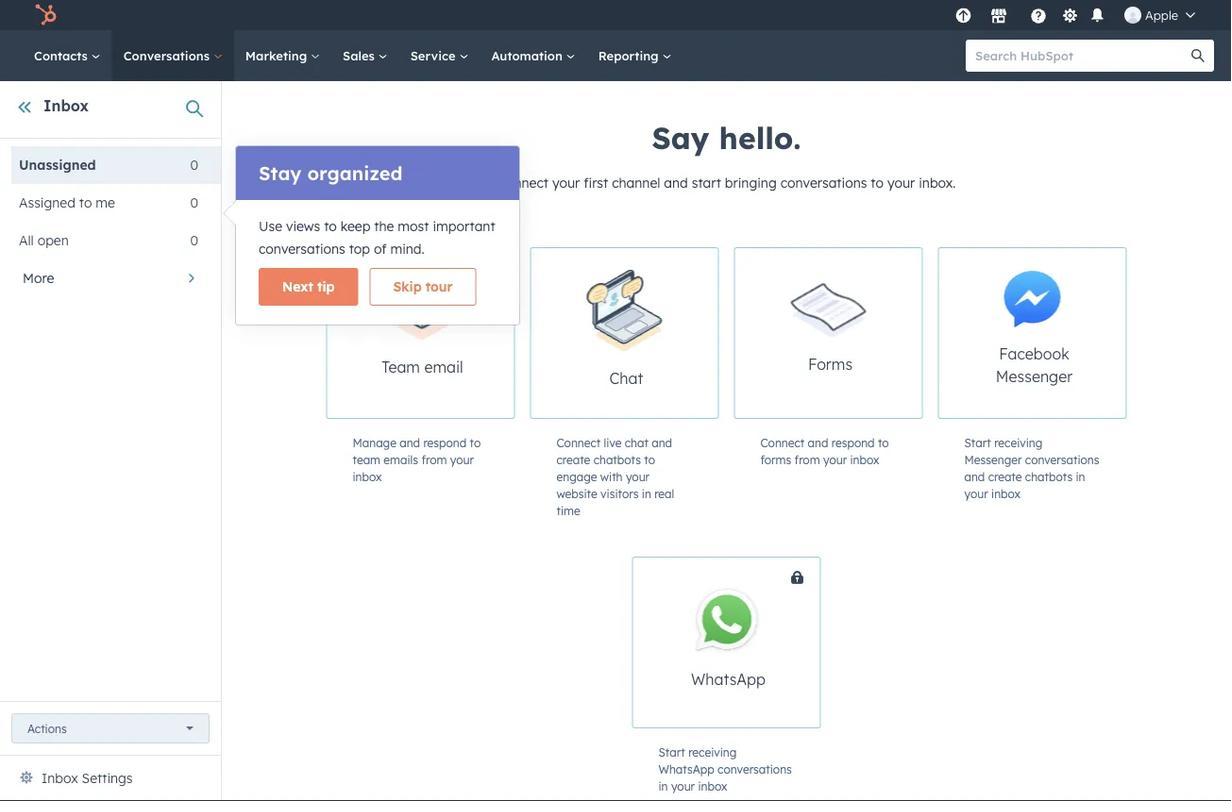 Task type: locate. For each thing, give the bounding box(es) containing it.
apple button
[[1113, 0, 1207, 30]]

marketing
[[245, 48, 311, 63]]

0 horizontal spatial chatbots
[[594, 453, 641, 467]]

forms
[[808, 355, 853, 374]]

apple
[[1145, 7, 1178, 23]]

website
[[557, 487, 597, 501]]

inbox settings
[[42, 770, 133, 787]]

0 vertical spatial start
[[964, 436, 991, 450]]

engage
[[557, 470, 597, 484]]

settings image
[[1062, 8, 1079, 25]]

0 vertical spatial inbox
[[43, 96, 89, 115]]

2 respond from the left
[[832, 436, 875, 450]]

receiving
[[994, 436, 1043, 450], [688, 745, 737, 760]]

respond down forms
[[832, 436, 875, 450]]

2 vertical spatial in
[[659, 779, 668, 794]]

1 horizontal spatial from
[[795, 453, 820, 467]]

facebook
[[999, 345, 1070, 364]]

0 horizontal spatial in
[[642, 487, 651, 501]]

1 horizontal spatial in
[[659, 779, 668, 794]]

0 left "use"
[[190, 232, 198, 249]]

next tip
[[282, 279, 335, 295]]

most
[[398, 218, 429, 235]]

0 horizontal spatial from
[[421, 453, 447, 467]]

chat
[[610, 369, 643, 388]]

sales link
[[331, 30, 399, 81]]

1 vertical spatial create
[[988, 470, 1022, 484]]

connect live chat and create chatbots to engage with your website visitors in real time
[[557, 436, 674, 518]]

0 vertical spatial whatsapp
[[691, 670, 766, 689]]

respond inside connect and respond to forms from your inbox
[[832, 436, 875, 450]]

1 horizontal spatial receiving
[[994, 436, 1043, 450]]

chatbots
[[594, 453, 641, 467], [1025, 470, 1073, 484]]

3 0 from the top
[[190, 232, 198, 249]]

1 from from the left
[[421, 453, 447, 467]]

2 vertical spatial 0
[[190, 232, 198, 249]]

search image
[[1192, 49, 1205, 62]]

assigned
[[19, 195, 75, 211]]

inbox
[[850, 453, 879, 467], [353, 470, 382, 484], [991, 487, 1021, 501], [698, 779, 727, 794]]

conversations
[[781, 175, 867, 191], [259, 241, 345, 257], [1025, 453, 1100, 467], [718, 762, 792, 777]]

1 vertical spatial receiving
[[688, 745, 737, 760]]

your inside connect and respond to forms from your inbox
[[823, 453, 847, 467]]

notifications image
[[1089, 8, 1106, 25]]

connect your first channel and start bringing conversations to your inbox.
[[497, 175, 956, 191]]

0 horizontal spatial start
[[659, 745, 685, 760]]

manage
[[353, 436, 396, 450]]

create
[[557, 453, 590, 467], [988, 470, 1022, 484]]

respond right manage
[[423, 436, 467, 450]]

1 vertical spatial start
[[659, 745, 685, 760]]

Team email checkbox
[[326, 247, 515, 419]]

start
[[692, 175, 721, 191]]

1 vertical spatial messenger
[[964, 453, 1022, 467]]

0 vertical spatial create
[[557, 453, 590, 467]]

connect inside connect and respond to forms from your inbox
[[761, 436, 805, 450]]

0
[[190, 157, 198, 173], [190, 195, 198, 211], [190, 232, 198, 249]]

2 0 from the top
[[190, 195, 198, 211]]

settings link
[[1058, 5, 1082, 25]]

respond
[[423, 436, 467, 450], [832, 436, 875, 450]]

0 vertical spatial 0
[[190, 157, 198, 173]]

conversations link
[[112, 30, 234, 81]]

connect up engage
[[557, 436, 601, 450]]

in inside start receiving messenger conversations and create chatbots in your inbox
[[1076, 470, 1085, 484]]

unassigned
[[19, 157, 96, 173]]

search button
[[1182, 40, 1214, 72]]

in inside start receiving whatsapp conversations in your inbox
[[659, 779, 668, 794]]

1 vertical spatial 0
[[190, 195, 198, 211]]

1 horizontal spatial connect
[[557, 436, 601, 450]]

from right 'emails'
[[421, 453, 447, 467]]

apple menu
[[950, 0, 1209, 30]]

team
[[382, 357, 420, 376]]

and
[[664, 175, 688, 191], [400, 436, 420, 450], [652, 436, 672, 450], [808, 436, 828, 450], [964, 470, 985, 484]]

Facebook Messenger checkbox
[[938, 247, 1127, 419]]

real
[[654, 487, 674, 501]]

0 vertical spatial in
[[1076, 470, 1085, 484]]

inbox inside connect and respond to forms from your inbox
[[850, 453, 879, 467]]

inbox for inbox settings
[[42, 770, 78, 787]]

conversations inside start receiving whatsapp conversations in your inbox
[[718, 762, 792, 777]]

Search HubSpot search field
[[966, 40, 1197, 72]]

service link
[[399, 30, 480, 81]]

in inside 'connect live chat and create chatbots to engage with your website visitors in real time'
[[642, 487, 651, 501]]

from inside connect and respond to forms from your inbox
[[795, 453, 820, 467]]

1 vertical spatial inbox
[[42, 770, 78, 787]]

automation
[[491, 48, 566, 63]]

1 0 from the top
[[190, 157, 198, 173]]

0 horizontal spatial respond
[[423, 436, 467, 450]]

whatsapp inside start receiving whatsapp conversations in your inbox
[[659, 762, 715, 777]]

conversations
[[123, 48, 213, 63]]

WhatsApp checkbox
[[632, 557, 891, 729]]

inbox down contacts link
[[43, 96, 89, 115]]

0 horizontal spatial receiving
[[688, 745, 737, 760]]

1 horizontal spatial start
[[964, 436, 991, 450]]

next
[[282, 279, 313, 295]]

0 vertical spatial messenger
[[996, 367, 1073, 386]]

receiving inside start receiving messenger conversations and create chatbots in your inbox
[[994, 436, 1043, 450]]

0 left the stay
[[190, 157, 198, 173]]

start inside start receiving messenger conversations and create chatbots in your inbox
[[964, 436, 991, 450]]

2 from from the left
[[795, 453, 820, 467]]

connect
[[497, 175, 549, 191], [557, 436, 601, 450], [761, 436, 805, 450]]

0 right me at the top left of the page
[[190, 195, 198, 211]]

from
[[421, 453, 447, 467], [795, 453, 820, 467]]

all
[[19, 232, 34, 249]]

0 horizontal spatial create
[[557, 453, 590, 467]]

chat
[[625, 436, 649, 450]]

messenger
[[996, 367, 1073, 386], [964, 453, 1022, 467]]

1 vertical spatial chatbots
[[1025, 470, 1073, 484]]

inbox left settings
[[42, 770, 78, 787]]

to inside connect and respond to forms from your inbox
[[878, 436, 889, 450]]

hubspot link
[[23, 4, 71, 26]]

time
[[557, 504, 580, 518]]

0 vertical spatial chatbots
[[594, 453, 641, 467]]

start
[[964, 436, 991, 450], [659, 745, 685, 760]]

marketing link
[[234, 30, 331, 81]]

messenger inside option
[[996, 367, 1073, 386]]

connect inside 'connect live chat and create chatbots to engage with your website visitors in real time'
[[557, 436, 601, 450]]

connect for forms
[[761, 436, 805, 450]]

1 vertical spatial in
[[642, 487, 651, 501]]

all open
[[19, 232, 69, 249]]

1 respond from the left
[[423, 436, 467, 450]]

next tip button
[[259, 268, 358, 306]]

receiving inside start receiving whatsapp conversations in your inbox
[[688, 745, 737, 760]]

respond inside 'manage and respond to team emails from your inbox'
[[423, 436, 467, 450]]

2 horizontal spatial in
[[1076, 470, 1085, 484]]

receiving for whatsapp
[[688, 745, 737, 760]]

your
[[552, 175, 580, 191], [887, 175, 915, 191], [450, 453, 474, 467], [823, 453, 847, 467], [626, 470, 650, 484], [964, 487, 988, 501], [671, 779, 695, 794]]

connect up the forms
[[761, 436, 805, 450]]

in
[[1076, 470, 1085, 484], [642, 487, 651, 501], [659, 779, 668, 794]]

Chat checkbox
[[530, 247, 719, 419]]

more
[[23, 270, 54, 287]]

1 vertical spatial whatsapp
[[659, 762, 715, 777]]

email
[[424, 357, 463, 376]]

1 horizontal spatial create
[[988, 470, 1022, 484]]

0 vertical spatial receiving
[[994, 436, 1043, 450]]

from right the forms
[[795, 453, 820, 467]]

actions
[[27, 722, 67, 736]]

visitors
[[601, 487, 639, 501]]

help button
[[1023, 5, 1055, 25]]

conversations inside start receiving messenger conversations and create chatbots in your inbox
[[1025, 453, 1100, 467]]

start inside start receiving whatsapp conversations in your inbox
[[659, 745, 685, 760]]

1 horizontal spatial chatbots
[[1025, 470, 1073, 484]]

conversations inside use views to keep the most important conversations top of mind.
[[259, 241, 345, 257]]

and inside connect and respond to forms from your inbox
[[808, 436, 828, 450]]

0 horizontal spatial connect
[[497, 175, 549, 191]]

whatsapp
[[691, 670, 766, 689], [659, 762, 715, 777]]

1 horizontal spatial respond
[[832, 436, 875, 450]]

help image
[[1030, 8, 1047, 25]]

to inside 'connect live chat and create chatbots to engage with your website visitors in real time'
[[644, 453, 655, 467]]

connect left 'first'
[[497, 175, 549, 191]]

2 horizontal spatial connect
[[761, 436, 805, 450]]

inbox
[[43, 96, 89, 115], [42, 770, 78, 787]]



Task type: describe. For each thing, give the bounding box(es) containing it.
assigned to me
[[19, 195, 115, 211]]

and inside start receiving messenger conversations and create chatbots in your inbox
[[964, 470, 985, 484]]

manage and respond to team emails from your inbox
[[353, 436, 481, 484]]

to inside use views to keep the most important conversations top of mind.
[[324, 218, 337, 235]]

chatbots inside 'connect live chat and create chatbots to engage with your website visitors in real time'
[[594, 453, 641, 467]]

your inside start receiving whatsapp conversations in your inbox
[[671, 779, 695, 794]]

organized
[[307, 161, 403, 185]]

to inside 'manage and respond to team emails from your inbox'
[[470, 436, 481, 450]]

channel
[[612, 175, 660, 191]]

me
[[96, 195, 115, 211]]

views
[[286, 218, 320, 235]]

contacts
[[34, 48, 91, 63]]

use
[[259, 218, 282, 235]]

whatsapp inside option
[[691, 670, 766, 689]]

skip
[[393, 279, 422, 295]]

team
[[353, 453, 381, 467]]

inbox inside start receiving messenger conversations and create chatbots in your inbox
[[991, 487, 1021, 501]]

mind.
[[390, 241, 425, 257]]

first
[[584, 175, 608, 191]]

settings
[[82, 770, 133, 787]]

inbox inside 'manage and respond to team emails from your inbox'
[[353, 470, 382, 484]]

tour
[[426, 279, 453, 295]]

emails
[[384, 453, 418, 467]]

stay
[[259, 161, 302, 185]]

say hello.
[[652, 119, 801, 157]]

with
[[600, 470, 623, 484]]

start for start receiving messenger conversations and create chatbots in your inbox
[[964, 436, 991, 450]]

notifications button
[[1086, 5, 1109, 25]]

service
[[410, 48, 459, 63]]

from inside 'manage and respond to team emails from your inbox'
[[421, 453, 447, 467]]

important
[[433, 218, 495, 235]]

Forms checkbox
[[734, 247, 923, 419]]

upgrade link
[[952, 5, 975, 25]]

use views to keep the most important conversations top of mind.
[[259, 218, 495, 257]]

keep
[[341, 218, 371, 235]]

upgrade image
[[955, 8, 972, 25]]

hello.
[[719, 119, 801, 157]]

inbox.
[[919, 175, 956, 191]]

say
[[652, 119, 709, 157]]

skip tour
[[393, 279, 453, 295]]

0 for to
[[190, 195, 198, 211]]

stay organized
[[259, 161, 403, 185]]

apple lee image
[[1125, 7, 1142, 24]]

create inside 'connect live chat and create chatbots to engage with your website visitors in real time'
[[557, 453, 590, 467]]

of
[[374, 241, 387, 257]]

inbox for inbox
[[43, 96, 89, 115]]

chatbots inside start receiving messenger conversations and create chatbots in your inbox
[[1025, 470, 1073, 484]]

messenger inside start receiving messenger conversations and create chatbots in your inbox
[[964, 453, 1022, 467]]

start for start receiving whatsapp conversations in your inbox
[[659, 745, 685, 760]]

reporting link
[[587, 30, 683, 81]]

team email
[[382, 357, 463, 376]]

actions button
[[11, 714, 210, 744]]

create inside start receiving messenger conversations and create chatbots in your inbox
[[988, 470, 1022, 484]]

bringing
[[725, 175, 777, 191]]

automation link
[[480, 30, 587, 81]]

inbox settings link
[[42, 768, 133, 790]]

facebook messenger
[[996, 345, 1073, 386]]

live
[[604, 436, 622, 450]]

the
[[374, 218, 394, 235]]

tip
[[317, 279, 335, 295]]

your inside 'manage and respond to team emails from your inbox'
[[450, 453, 474, 467]]

and inside 'connect live chat and create chatbots to engage with your website visitors in real time'
[[652, 436, 672, 450]]

hubspot image
[[34, 4, 57, 26]]

respond for team email
[[423, 436, 467, 450]]

marketplaces button
[[979, 0, 1019, 30]]

reporting
[[598, 48, 662, 63]]

marketplaces image
[[990, 8, 1007, 25]]

and inside 'manage and respond to team emails from your inbox'
[[400, 436, 420, 450]]

connect and respond to forms from your inbox
[[761, 436, 889, 467]]

contacts link
[[23, 30, 112, 81]]

inbox inside start receiving whatsapp conversations in your inbox
[[698, 779, 727, 794]]

your inside 'connect live chat and create chatbots to engage with your website visitors in real time'
[[626, 470, 650, 484]]

sales
[[343, 48, 378, 63]]

start receiving messenger conversations and create chatbots in your inbox
[[964, 436, 1100, 501]]

top
[[349, 241, 370, 257]]

open
[[37, 232, 69, 249]]

skip tour button
[[370, 268, 476, 306]]

connect for chat
[[557, 436, 601, 450]]

0 for open
[[190, 232, 198, 249]]

start receiving whatsapp conversations in your inbox
[[659, 745, 792, 794]]

forms
[[761, 453, 791, 467]]

respond for forms
[[832, 436, 875, 450]]

receiving for messenger
[[994, 436, 1043, 450]]

your inside start receiving messenger conversations and create chatbots in your inbox
[[964, 487, 988, 501]]



Task type: vqa. For each thing, say whether or not it's contained in the screenshot.
receiving in Start receiving WhatsApp conversations in your inbox
yes



